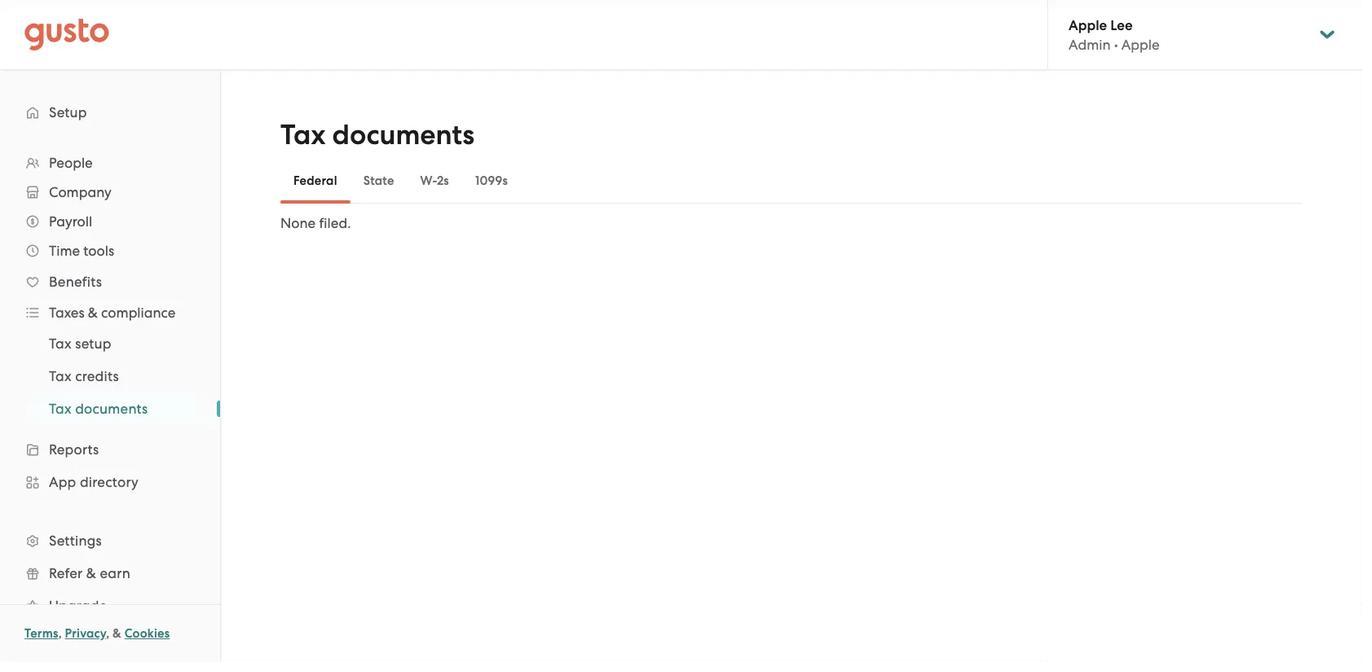 Task type: locate. For each thing, give the bounding box(es) containing it.
filed.
[[319, 215, 351, 231]]

0 vertical spatial apple
[[1069, 17, 1107, 33]]

tax documents link
[[29, 395, 204, 424]]

2 list from the top
[[0, 328, 220, 425]]

terms link
[[24, 627, 58, 642]]

cookies
[[125, 627, 170, 642]]

federal
[[293, 174, 337, 188]]

1 horizontal spatial apple
[[1121, 36, 1160, 53]]

payroll button
[[16, 207, 204, 236]]

w-
[[420, 174, 437, 188]]

taxes
[[49, 305, 84, 321]]

, down 'upgrade' link
[[106, 627, 110, 642]]

terms , privacy , & cookies
[[24, 627, 170, 642]]

& left the earn
[[86, 566, 96, 582]]

admin
[[1069, 36, 1111, 53]]

1 list from the top
[[0, 148, 220, 655]]

& down 'upgrade' link
[[113, 627, 121, 642]]

2 vertical spatial &
[[113, 627, 121, 642]]

lee
[[1111, 17, 1133, 33]]

compliance
[[101, 305, 176, 321]]

1 vertical spatial apple
[[1121, 36, 1160, 53]]

terms
[[24, 627, 58, 642]]

& right "taxes"
[[88, 305, 98, 321]]

setup
[[75, 336, 111, 352]]

, left the privacy
[[58, 627, 62, 642]]

tax documents down credits
[[49, 401, 148, 417]]

tax documents up state button
[[280, 119, 474, 152]]

tax left credits
[[49, 368, 72, 385]]

0 horizontal spatial tax documents
[[49, 401, 148, 417]]

1 horizontal spatial documents
[[332, 119, 474, 152]]

1 vertical spatial &
[[86, 566, 96, 582]]

1 vertical spatial tax documents
[[49, 401, 148, 417]]

payroll
[[49, 214, 92, 230]]

settings
[[49, 533, 102, 549]]

0 horizontal spatial ,
[[58, 627, 62, 642]]

0 horizontal spatial documents
[[75, 401, 148, 417]]

people
[[49, 155, 93, 171]]

tax down "tax credits" at the left
[[49, 401, 72, 417]]

tax up federal "button"
[[280, 119, 326, 152]]

benefits link
[[16, 267, 204, 297]]

& inside dropdown button
[[88, 305, 98, 321]]

tools
[[83, 243, 114, 259]]

tax for tax documents link in the bottom of the page
[[49, 401, 72, 417]]

apple up admin
[[1069, 17, 1107, 33]]

tax documents inside list
[[49, 401, 148, 417]]

,
[[58, 627, 62, 642], [106, 627, 110, 642]]

0 vertical spatial &
[[88, 305, 98, 321]]

tax down "taxes"
[[49, 336, 72, 352]]

people button
[[16, 148, 204, 178]]

tax credits link
[[29, 362, 204, 391]]

documents down tax credits link
[[75, 401, 148, 417]]

documents up state
[[332, 119, 474, 152]]

settings link
[[16, 527, 204, 556]]

privacy
[[65, 627, 106, 642]]

0 horizontal spatial apple
[[1069, 17, 1107, 33]]

refer & earn
[[49, 566, 130, 582]]

apple
[[1069, 17, 1107, 33], [1121, 36, 1160, 53]]

tax documents
[[280, 119, 474, 152], [49, 401, 148, 417]]

gusto navigation element
[[0, 70, 220, 663]]

upgrade
[[49, 598, 107, 615]]

tax
[[280, 119, 326, 152], [49, 336, 72, 352], [49, 368, 72, 385], [49, 401, 72, 417]]

1099s
[[475, 174, 508, 188]]

setup
[[49, 104, 87, 121]]

none filed.
[[280, 215, 351, 231]]

1 vertical spatial documents
[[75, 401, 148, 417]]

&
[[88, 305, 98, 321], [86, 566, 96, 582], [113, 627, 121, 642]]

apple lee admin • apple
[[1069, 17, 1160, 53]]

documents
[[332, 119, 474, 152], [75, 401, 148, 417]]

apple right •
[[1121, 36, 1160, 53]]

0 vertical spatial documents
[[332, 119, 474, 152]]

0 vertical spatial tax documents
[[280, 119, 474, 152]]

privacy link
[[65, 627, 106, 642]]

taxes & compliance button
[[16, 298, 204, 328]]

credits
[[75, 368, 119, 385]]

company
[[49, 184, 111, 201]]

app
[[49, 474, 76, 491]]

1 horizontal spatial ,
[[106, 627, 110, 642]]

list
[[0, 148, 220, 655], [0, 328, 220, 425]]

tax forms tab list
[[280, 158, 1303, 204]]

company button
[[16, 178, 204, 207]]



Task type: vqa. For each thing, say whether or not it's contained in the screenshot.
home Image
yes



Task type: describe. For each thing, give the bounding box(es) containing it.
time
[[49, 243, 80, 259]]

tax for tax setup link
[[49, 336, 72, 352]]

directory
[[80, 474, 139, 491]]

reports
[[49, 442, 99, 458]]

benefits
[[49, 274, 102, 290]]

federal button
[[280, 161, 350, 201]]

none
[[280, 215, 316, 231]]

upgrade link
[[16, 592, 204, 621]]

setup link
[[16, 98, 204, 127]]

w-2s
[[420, 174, 449, 188]]

state
[[363, 174, 394, 188]]

state button
[[350, 161, 407, 201]]

reports link
[[16, 435, 204, 465]]

list containing people
[[0, 148, 220, 655]]

1 horizontal spatial tax documents
[[280, 119, 474, 152]]

app directory link
[[16, 468, 204, 497]]

& for earn
[[86, 566, 96, 582]]

1 , from the left
[[58, 627, 62, 642]]

w-2s button
[[407, 161, 462, 201]]

tax setup
[[49, 336, 111, 352]]

time tools
[[49, 243, 114, 259]]

taxes & compliance
[[49, 305, 176, 321]]

•
[[1114, 36, 1118, 53]]

earn
[[100, 566, 130, 582]]

1099s button
[[462, 161, 521, 201]]

documents inside list
[[75, 401, 148, 417]]

time tools button
[[16, 236, 204, 266]]

home image
[[24, 18, 109, 51]]

tax credits
[[49, 368, 119, 385]]

& for compliance
[[88, 305, 98, 321]]

2 , from the left
[[106, 627, 110, 642]]

app directory
[[49, 474, 139, 491]]

refer
[[49, 566, 83, 582]]

list containing tax setup
[[0, 328, 220, 425]]

refer & earn link
[[16, 559, 204, 589]]

2s
[[437, 174, 449, 188]]

cookies button
[[125, 624, 170, 644]]

tax for tax credits link
[[49, 368, 72, 385]]

tax setup link
[[29, 329, 204, 359]]



